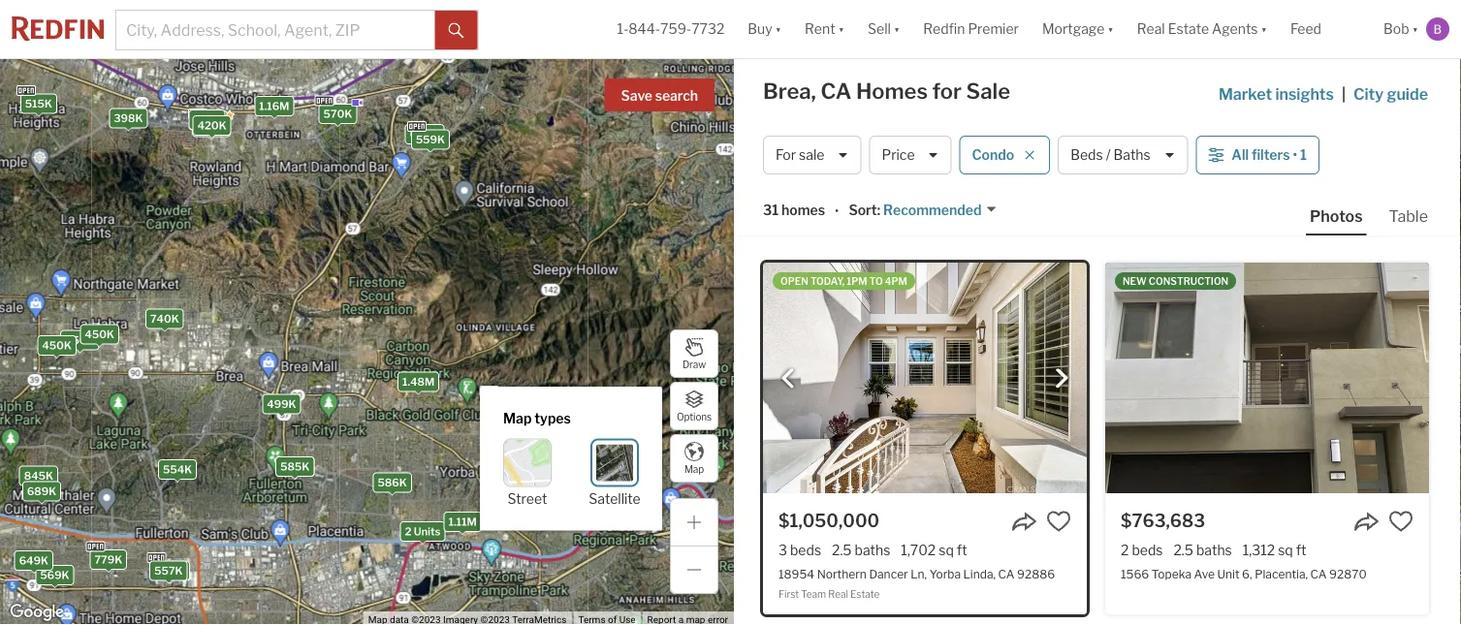 Task type: vqa. For each thing, say whether or not it's contained in the screenshot.
leftmost by
no



Task type: describe. For each thing, give the bounding box(es) containing it.
for
[[776, 147, 797, 163]]

real estate agents ▾
[[1138, 21, 1268, 37]]

ft for $763,683
[[1297, 542, 1307, 559]]

|
[[1343, 84, 1347, 103]]

map button
[[670, 435, 719, 483]]

mortgage ▾
[[1043, 21, 1114, 37]]

ft for $1,050,000
[[957, 542, 968, 559]]

$763,683
[[1121, 510, 1206, 532]]

photo of 18954 northern dancer ln, yorba linda, ca 92886 image
[[763, 263, 1087, 494]]

search
[[656, 88, 698, 104]]

satellite
[[589, 491, 641, 508]]

agents
[[1213, 21, 1259, 37]]

map for map
[[685, 464, 704, 476]]

all filters • 1 button
[[1196, 136, 1320, 175]]

▾ for bob ▾
[[1413, 21, 1419, 37]]

real estate agents ▾ link
[[1138, 0, 1268, 58]]

baths for $1,050,000
[[855, 542, 891, 559]]

for
[[933, 78, 962, 104]]

2 beds
[[1121, 542, 1164, 559]]

540k
[[156, 565, 185, 578]]

▾ for mortgage ▾
[[1108, 21, 1114, 37]]

2.5 for $763,683
[[1174, 542, 1194, 559]]

• for 31 homes •
[[835, 203, 840, 220]]

beds / baths
[[1071, 147, 1151, 163]]

rent ▾
[[805, 21, 845, 37]]

baths
[[1114, 147, 1151, 163]]

515k
[[25, 98, 52, 110]]

779k
[[94, 554, 122, 567]]

sell ▾ button
[[857, 0, 912, 58]]

3 beds
[[779, 542, 822, 559]]

1-844-759-7732 link
[[617, 21, 725, 37]]

2.5 for $1,050,000
[[832, 542, 852, 559]]

sell ▾ button
[[868, 0, 901, 58]]

previous button image
[[779, 369, 798, 389]]

insights
[[1276, 84, 1335, 103]]

market insights link
[[1219, 63, 1335, 106]]

linda,
[[964, 567, 996, 581]]

favorite button checkbox for $1,050,000
[[1047, 509, 1072, 535]]

31
[[763, 202, 779, 219]]

estate inside 18954 northern dancer ln, yorba linda, ca 92886 first team real estate
[[851, 589, 880, 600]]

1pm
[[847, 276, 868, 287]]

types
[[535, 410, 571, 427]]

sort
[[849, 202, 878, 219]]

1.16m
[[259, 100, 290, 113]]

2 for 2 units
[[405, 526, 412, 539]]

map for map types
[[503, 410, 532, 427]]

845k
[[24, 470, 53, 482]]

unit
[[1218, 567, 1240, 581]]

mortgage ▾ button
[[1043, 0, 1114, 58]]

/
[[1107, 147, 1111, 163]]

first
[[779, 589, 800, 600]]

rent ▾ button
[[794, 0, 857, 58]]

yorba
[[930, 567, 961, 581]]

1
[[1301, 147, 1308, 163]]

user photo image
[[1427, 17, 1450, 41]]

real inside 'link'
[[1138, 21, 1166, 37]]

554k
[[163, 464, 192, 476]]

baths for $763,683
[[1197, 542, 1233, 559]]

sq for $763,683
[[1279, 542, 1294, 559]]

699k
[[281, 461, 310, 473]]

options
[[677, 412, 712, 423]]

759-
[[661, 21, 692, 37]]

689k
[[27, 486, 56, 498]]

18954
[[779, 567, 815, 581]]

▾ for buy ▾
[[776, 21, 782, 37]]

feed button
[[1280, 0, 1373, 58]]

1,312
[[1243, 542, 1276, 559]]

buy ▾ button
[[737, 0, 794, 58]]

beds
[[1071, 147, 1104, 163]]

price button
[[870, 136, 952, 175]]

:
[[878, 202, 881, 219]]

photos
[[1311, 207, 1364, 226]]

1,702
[[902, 542, 936, 559]]

557k
[[154, 565, 183, 578]]

ca for 18954
[[999, 567, 1015, 581]]

740k
[[150, 313, 179, 326]]

market
[[1219, 84, 1273, 103]]

submit search image
[[449, 23, 464, 39]]

2.5 baths for $1,050,000
[[832, 542, 891, 559]]

units
[[414, 526, 441, 539]]

1566
[[1121, 567, 1150, 581]]

dialog containing map types
[[480, 387, 663, 531]]

beds for $763,683
[[1132, 542, 1164, 559]]

northern
[[818, 567, 867, 581]]

beds / baths button
[[1059, 136, 1189, 175]]

filters
[[1252, 147, 1291, 163]]

street
[[508, 491, 548, 508]]

real inside 18954 northern dancer ln, yorba linda, ca 92886 first team real estate
[[829, 589, 849, 600]]

new construction
[[1123, 276, 1229, 287]]

redfin premier
[[924, 21, 1019, 37]]

street button
[[503, 439, 552, 508]]

new
[[1123, 276, 1147, 287]]

premier
[[969, 21, 1019, 37]]



Task type: locate. For each thing, give the bounding box(es) containing it.
0 horizontal spatial real
[[829, 589, 849, 600]]

ca right "linda," in the bottom right of the page
[[999, 567, 1015, 581]]

0 vertical spatial real
[[1138, 21, 1166, 37]]

2 favorite button checkbox from the left
[[1389, 509, 1414, 535]]

844-
[[629, 21, 661, 37]]

estate down northern on the right
[[851, 589, 880, 600]]

2 2.5 baths from the left
[[1174, 542, 1233, 559]]

0 horizontal spatial estate
[[851, 589, 880, 600]]

0 horizontal spatial favorite button checkbox
[[1047, 509, 1072, 535]]

2 sq from the left
[[1279, 542, 1294, 559]]

585k
[[280, 461, 310, 473]]

• inside 31 homes •
[[835, 203, 840, 220]]

1 horizontal spatial 2
[[1121, 542, 1130, 559]]

beds up the 1566
[[1132, 542, 1164, 559]]

1-844-759-7732
[[617, 21, 725, 37]]

price
[[882, 147, 915, 163]]

0 vertical spatial map
[[503, 410, 532, 427]]

0 horizontal spatial beds
[[791, 542, 822, 559]]

0 horizontal spatial ft
[[957, 542, 968, 559]]

1.48m
[[403, 376, 435, 388]]

redfin premier button
[[912, 0, 1031, 58]]

draw
[[683, 359, 706, 371]]

for sale button
[[763, 136, 862, 175]]

map inside dialog
[[503, 410, 532, 427]]

open
[[781, 276, 809, 287]]

buy ▾
[[748, 21, 782, 37]]

• left sort
[[835, 203, 840, 220]]

5 ▾ from the left
[[1262, 21, 1268, 37]]

sq for $1,050,000
[[939, 542, 954, 559]]

estate
[[1169, 21, 1210, 37], [851, 589, 880, 600]]

redfin
[[924, 21, 966, 37]]

favorite button checkbox for $763,683
[[1389, 509, 1414, 535]]

0 horizontal spatial favorite button image
[[1047, 509, 1072, 535]]

18954 northern dancer ln, yorba linda, ca 92886 first team real estate
[[779, 567, 1056, 600]]

0 horizontal spatial map
[[503, 410, 532, 427]]

569k
[[40, 570, 69, 582]]

team
[[802, 589, 827, 600]]

1.11m
[[449, 516, 477, 529]]

ca
[[821, 78, 852, 104], [999, 567, 1015, 581], [1311, 567, 1328, 581]]

1 vertical spatial real
[[829, 589, 849, 600]]

favorite button image for $763,683
[[1389, 509, 1414, 535]]

sale
[[967, 78, 1011, 104]]

topeka
[[1152, 567, 1192, 581]]

beds right 3 at the bottom right
[[791, 542, 822, 559]]

4 ▾ from the left
[[1108, 21, 1114, 37]]

649k
[[19, 555, 49, 567]]

brea, ca homes for sale
[[763, 78, 1011, 104]]

▾ inside rent ▾ dropdown button
[[839, 21, 845, 37]]

ca left 92870
[[1311, 567, 1328, 581]]

satellite button
[[589, 439, 641, 508]]

6 ▾ from the left
[[1413, 21, 1419, 37]]

ca inside 18954 northern dancer ln, yorba linda, ca 92886 first team real estate
[[999, 567, 1015, 581]]

ca right brea,
[[821, 78, 852, 104]]

City, Address, School, Agent, ZIP search field
[[116, 11, 435, 49]]

photo of 1566 topeka ave unit 6, placentia, ca 92870 image
[[1106, 263, 1430, 494]]

1 2.5 from the left
[[832, 542, 852, 559]]

rent ▾ button
[[805, 0, 845, 58]]

▾ right bob
[[1413, 21, 1419, 37]]

recommended
[[884, 202, 982, 219]]

0 horizontal spatial 2.5 baths
[[832, 542, 891, 559]]

open today, 1pm to 4pm
[[781, 276, 908, 287]]

▾ right "agents"
[[1262, 21, 1268, 37]]

3 ▾ from the left
[[894, 21, 901, 37]]

ln,
[[911, 567, 927, 581]]

map left the types
[[503, 410, 532, 427]]

2 units
[[405, 526, 441, 539]]

415k
[[193, 114, 221, 126]]

estate left "agents"
[[1169, 21, 1210, 37]]

• left "1"
[[1294, 147, 1298, 163]]

remove condo image
[[1025, 149, 1036, 161]]

1 baths from the left
[[855, 542, 891, 559]]

google image
[[5, 600, 69, 626]]

31 homes •
[[763, 202, 840, 220]]

2 2.5 from the left
[[1174, 542, 1194, 559]]

2 horizontal spatial ca
[[1311, 567, 1328, 581]]

1 horizontal spatial favorite button image
[[1389, 509, 1414, 535]]

1 horizontal spatial map
[[685, 464, 704, 476]]

for sale
[[776, 147, 825, 163]]

bob
[[1384, 21, 1410, 37]]

table
[[1390, 207, 1429, 226]]

450k
[[85, 328, 114, 341], [65, 334, 95, 347], [42, 339, 72, 352]]

▾ inside real estate agents ▾ 'link'
[[1262, 21, 1268, 37]]

92870
[[1330, 567, 1368, 581]]

1 ft from the left
[[957, 542, 968, 559]]

map down options
[[685, 464, 704, 476]]

0 horizontal spatial sq
[[939, 542, 954, 559]]

398k
[[114, 112, 143, 125]]

sale
[[799, 147, 825, 163]]

▾ for sell ▾
[[894, 21, 901, 37]]

real
[[1138, 21, 1166, 37], [829, 589, 849, 600]]

0 horizontal spatial baths
[[855, 542, 891, 559]]

today,
[[811, 276, 845, 287]]

baths up 'dancer'
[[855, 542, 891, 559]]

2.5 up topeka
[[1174, 542, 1194, 559]]

▾ right 'buy'
[[776, 21, 782, 37]]

2 inside map "region"
[[405, 526, 412, 539]]

2 left units
[[405, 526, 412, 539]]

favorite button image for $1,050,000
[[1047, 509, 1072, 535]]

ave
[[1195, 567, 1215, 581]]

1 vertical spatial estate
[[851, 589, 880, 600]]

2 baths from the left
[[1197, 542, 1233, 559]]

1,312 sq ft
[[1243, 542, 1307, 559]]

0 horizontal spatial 2.5
[[832, 542, 852, 559]]

1 horizontal spatial favorite button checkbox
[[1389, 509, 1414, 535]]

1 favorite button checkbox from the left
[[1047, 509, 1072, 535]]

2 ft from the left
[[1297, 542, 1307, 559]]

2.5 baths
[[832, 542, 891, 559], [1174, 542, 1233, 559]]

▾ inside buy ▾ dropdown button
[[776, 21, 782, 37]]

sq up yorba
[[939, 542, 954, 559]]

2 favorite button image from the left
[[1389, 509, 1414, 535]]

• for all filters • 1
[[1294, 147, 1298, 163]]

1-
[[617, 21, 629, 37]]

92886
[[1018, 567, 1056, 581]]

▾ for rent ▾
[[839, 21, 845, 37]]

2 up the 1566
[[1121, 542, 1130, 559]]

2.5 baths up northern on the right
[[832, 542, 891, 559]]

real estate agents ▾ button
[[1126, 0, 1280, 58]]

559k
[[416, 133, 445, 146]]

▾ right the mortgage
[[1108, 21, 1114, 37]]

ft up placentia,
[[1297, 542, 1307, 559]]

▾ right sell
[[894, 21, 901, 37]]

1 sq from the left
[[939, 542, 954, 559]]

baths
[[855, 542, 891, 559], [1197, 542, 1233, 559]]

0 vertical spatial •
[[1294, 147, 1298, 163]]

3
[[779, 542, 788, 559]]

2
[[405, 526, 412, 539], [1121, 542, 1130, 559]]

1 2.5 baths from the left
[[832, 542, 891, 559]]

placentia,
[[1255, 567, 1309, 581]]

1 horizontal spatial estate
[[1169, 21, 1210, 37]]

1566 topeka ave unit 6, placentia, ca 92870
[[1121, 567, 1368, 581]]

499k
[[267, 398, 296, 411]]

1 vertical spatial •
[[835, 203, 840, 220]]

map inside map button
[[685, 464, 704, 476]]

0 vertical spatial estate
[[1169, 21, 1210, 37]]

586k
[[378, 477, 407, 490]]

1 horizontal spatial •
[[1294, 147, 1298, 163]]

sell
[[868, 21, 891, 37]]

city guide link
[[1354, 82, 1433, 106]]

condo button
[[960, 136, 1051, 175]]

rent
[[805, 21, 836, 37]]

condo
[[973, 147, 1015, 163]]

1 horizontal spatial ca
[[999, 567, 1015, 581]]

map region
[[0, 37, 837, 626]]

dancer
[[870, 567, 909, 581]]

1 favorite button image from the left
[[1047, 509, 1072, 535]]

sell ▾
[[868, 21, 901, 37]]

▾ right rent
[[839, 21, 845, 37]]

ca for 1566
[[1311, 567, 1328, 581]]

favorite button checkbox
[[1047, 509, 1072, 535], [1389, 509, 1414, 535]]

1 horizontal spatial 2.5 baths
[[1174, 542, 1233, 559]]

2 ▾ from the left
[[839, 21, 845, 37]]

▾ inside mortgage ▾ dropdown button
[[1108, 21, 1114, 37]]

buy ▾ button
[[748, 0, 782, 58]]

beds
[[791, 542, 822, 559], [1132, 542, 1164, 559]]

baths up "ave"
[[1197, 542, 1233, 559]]

0 horizontal spatial •
[[835, 203, 840, 220]]

brea,
[[763, 78, 817, 104]]

sq up placentia,
[[1279, 542, 1294, 559]]

1 horizontal spatial beds
[[1132, 542, 1164, 559]]

1 horizontal spatial real
[[1138, 21, 1166, 37]]

1 ▾ from the left
[[776, 21, 782, 37]]

2.5 baths up "ave"
[[1174, 542, 1233, 559]]

feed
[[1291, 21, 1322, 37]]

1 beds from the left
[[791, 542, 822, 559]]

2.5 baths for $763,683
[[1174, 542, 1233, 559]]

sq
[[939, 542, 954, 559], [1279, 542, 1294, 559]]

0 vertical spatial 2
[[405, 526, 412, 539]]

1 horizontal spatial sq
[[1279, 542, 1294, 559]]

options button
[[670, 382, 719, 431]]

1 vertical spatial 2
[[1121, 542, 1130, 559]]

570k
[[324, 107, 353, 120]]

beds for $1,050,000
[[791, 542, 822, 559]]

next button image
[[1053, 369, 1072, 389]]

mortgage
[[1043, 21, 1105, 37]]

city
[[1354, 84, 1384, 103]]

0 horizontal spatial ca
[[821, 78, 852, 104]]

all filters • 1
[[1232, 147, 1308, 163]]

2.5 up northern on the right
[[832, 542, 852, 559]]

map
[[503, 410, 532, 427], [685, 464, 704, 476]]

1 horizontal spatial ft
[[1297, 542, 1307, 559]]

favorite button image
[[1047, 509, 1072, 535], [1389, 509, 1414, 535]]

to
[[870, 276, 883, 287]]

dialog
[[480, 387, 663, 531]]

1 horizontal spatial baths
[[1197, 542, 1233, 559]]

draw button
[[670, 330, 719, 378]]

▾ inside sell ▾ dropdown button
[[894, 21, 901, 37]]

2 for 2 beds
[[1121, 542, 1130, 559]]

real right mortgage ▾
[[1138, 21, 1166, 37]]

ft
[[957, 542, 968, 559], [1297, 542, 1307, 559]]

• inside button
[[1294, 147, 1298, 163]]

1 vertical spatial map
[[685, 464, 704, 476]]

estate inside 'link'
[[1169, 21, 1210, 37]]

2 beds from the left
[[1132, 542, 1164, 559]]

1.05m
[[488, 398, 521, 411]]

photos button
[[1307, 206, 1386, 236]]

1 horizontal spatial 2.5
[[1174, 542, 1194, 559]]

0 horizontal spatial 2
[[405, 526, 412, 539]]

ft up yorba
[[957, 542, 968, 559]]

recommended button
[[881, 201, 998, 220]]

real down northern on the right
[[829, 589, 849, 600]]



